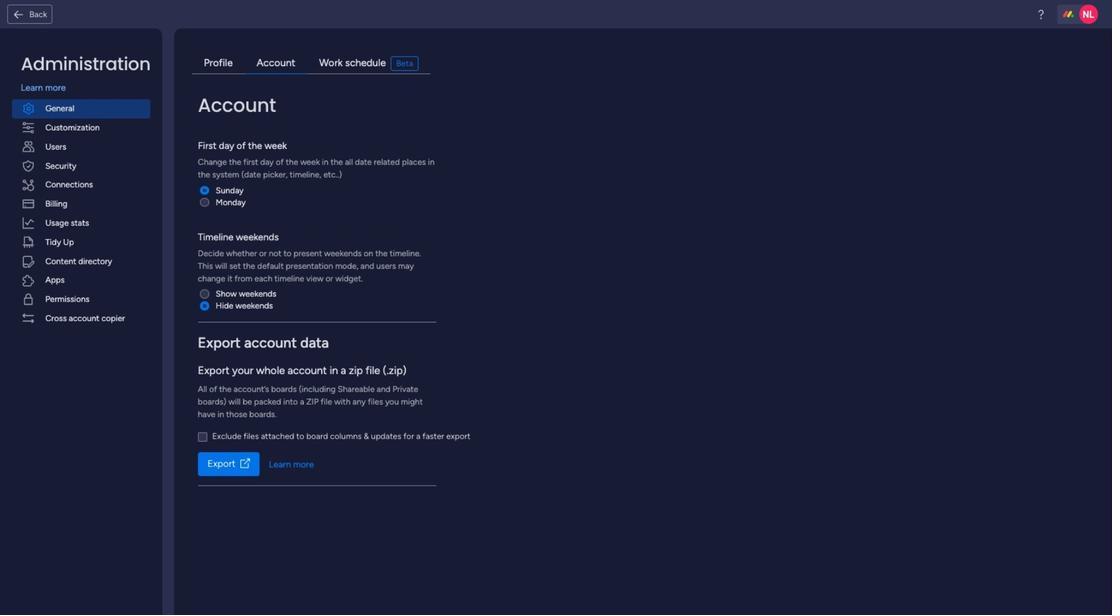 Task type: describe. For each thing, give the bounding box(es) containing it.
noah lott image
[[1080, 5, 1099, 24]]



Task type: locate. For each thing, give the bounding box(es) containing it.
v2 export image
[[240, 459, 250, 469]]

help image
[[1036, 8, 1048, 20]]

back to workspace image
[[13, 8, 24, 20]]



Task type: vqa. For each thing, say whether or not it's contained in the screenshot.
select product image
no



